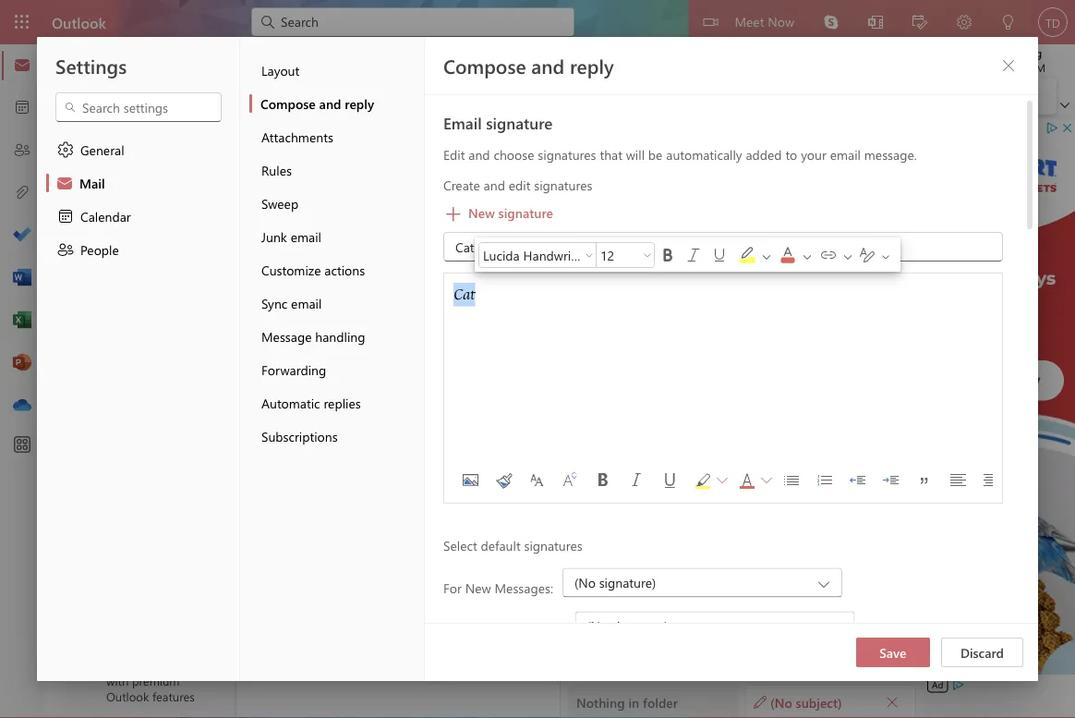 Task type: locate. For each thing, give the bounding box(es) containing it.
message for message
[[281, 50, 331, 67]]

1 horizontal spatial 
[[1002, 58, 1017, 73]]

0 horizontal spatial 
[[886, 695, 899, 708]]

 down save button
[[886, 695, 899, 708]]

 button for highlight icon
[[716, 466, 729, 495]]

message
[[281, 50, 331, 67], [262, 328, 312, 345]]

1  button from the left
[[733, 242, 775, 268]]

 button right 
[[77, 124, 108, 158]]

4  button from the left
[[840, 242, 855, 268]]

1 horizontal spatial in
[[629, 693, 640, 710]]

 left the emoji
[[440, 87, 459, 105]]

reply
[[570, 53, 614, 79], [345, 95, 374, 112]]

document containing settings
[[0, 0, 1076, 718]]

Font size text field
[[597, 244, 640, 266]]

 inside  
[[789, 146, 800, 157]]

1 vertical spatial message
[[262, 328, 312, 345]]

draft
[[782, 236, 807, 251]]

added
[[746, 146, 782, 163]]

signatures for edit
[[534, 176, 593, 193]]

compose and reply down layout button
[[261, 95, 374, 112]]

reply inside tab panel
[[570, 53, 614, 79]]

compose inside tab panel
[[444, 53, 526, 79]]

nothing for nothing in folder looks empty over here.
[[347, 554, 396, 571]]

2 vertical spatial email
[[291, 294, 322, 311]]

 button
[[810, 135, 847, 164]]

1 vertical spatial folder
[[643, 693, 678, 710]]

0 horizontal spatial folder
[[414, 554, 449, 571]]

folder inside nothing in folder looks empty over here.
[[414, 554, 449, 571]]

1 vertical spatial in
[[629, 693, 640, 710]]

ad up 128gb
[[479, 282, 491, 294]]

features
[[152, 688, 195, 704]]

message handling
[[262, 328, 365, 345]]

reply left pictures
[[345, 95, 374, 112]]

0 vertical spatial new
[[469, 204, 495, 221]]

1 vertical spatial for
[[444, 622, 462, 639]]

at
[[841, 236, 850, 251]]

mike@example.com 
[[311, 145, 477, 168]]

Add a subject text field
[[568, 229, 765, 259]]

message down $0.00
[[262, 328, 312, 345]]

 button inside favorites tree item
[[77, 124, 108, 158]]

iphone
[[359, 298, 399, 315]]

1 horizontal spatial  button
[[994, 51, 1024, 80]]

2 for from the top
[[444, 622, 462, 639]]

automatically
[[667, 146, 743, 163]]

automatic replies
[[262, 394, 361, 411]]

automatic
[[262, 394, 320, 411]]

1 horizontal spatial outlook
[[106, 688, 149, 704]]

 button left 
[[640, 242, 655, 268]]

1 horizontal spatial  button
[[582, 242, 597, 268]]

settings tab list
[[37, 37, 240, 681]]

1 vertical spatial signatures
[[534, 176, 593, 193]]

 left bullets (⌘+.) icon
[[762, 475, 773, 486]]

new for for
[[466, 579, 491, 596]]

0 horizontal spatial  button
[[716, 466, 729, 495]]

1 vertical spatial reply
[[345, 95, 374, 112]]

outlook banner
[[0, 0, 1076, 44]]

 filter
[[452, 240, 505, 258]]

0 horizontal spatial reply
[[345, 95, 374, 112]]

1 for from the top
[[444, 579, 462, 596]]

 button
[[455, 147, 484, 171]]

reply inside button
[[345, 95, 374, 112]]

messages:
[[495, 579, 554, 596]]

settings heading
[[55, 53, 127, 79]]

for new messages:
[[444, 579, 554, 596]]

select default signatures
[[444, 537, 583, 554]]

for
[[444, 579, 462, 596], [444, 622, 462, 639]]

signatures left that
[[538, 146, 597, 163]]

application
[[0, 0, 1076, 718]]

tree
[[67, 383, 201, 718]]

compose inside button
[[261, 95, 316, 112]]

1 horizontal spatial 
[[717, 475, 728, 486]]

reply right draw button
[[570, 53, 614, 79]]

create
[[444, 176, 480, 193]]

128gb
[[465, 298, 503, 315]]

-
[[420, 298, 425, 315], [457, 298, 462, 315]]

customize actions button
[[250, 253, 424, 286]]

new right 
[[469, 204, 495, 221]]

select
[[444, 537, 477, 554]]

tab list
[[91, 44, 635, 73]]

for down here. at bottom
[[444, 622, 462, 639]]

may
[[650, 282, 677, 300]]

email inside junk email button
[[291, 228, 322, 245]]

0 vertical spatial reply
[[570, 53, 614, 79]]

results
[[285, 238, 332, 258]]

1 vertical spatial new
[[466, 579, 491, 596]]

message up include "group"
[[281, 50, 331, 67]]

options button
[[561, 44, 634, 73]]

$0.00 apple iphone 12 - blue - 128gb (with 24 monthly payments)
[[285, 298, 668, 315]]


[[704, 15, 718, 30]]

and inside compose and reply button
[[319, 95, 341, 112]]

premium
[[132, 673, 180, 689]]

to
[[786, 146, 798, 163], [156, 641, 167, 657]]

formatting options. list box
[[454, 458, 1009, 503]]

format text button
[[408, 44, 501, 73]]

1 horizontal spatial folder
[[643, 693, 678, 710]]

 button left bullets (⌘+.) icon
[[761, 466, 774, 495]]

0 vertical spatial compose
[[444, 53, 526, 79]]

- right 12
[[420, 298, 425, 315]]

1 vertical spatial  button
[[880, 689, 906, 715]]

 inside reading pane main content
[[886, 695, 899, 708]]

compose and reply down outlook banner
[[444, 53, 614, 79]]


[[440, 87, 459, 105], [717, 475, 728, 486], [762, 475, 773, 486]]

 button left font color image
[[716, 466, 729, 495]]

outlook up  'button'
[[52, 12, 106, 32]]

nothing inside nothing in folder looks empty over here.
[[347, 554, 396, 571]]

email inside sync email button
[[291, 294, 322, 311]]

message for message handling
[[262, 328, 312, 345]]

 inside  dropdown button
[[801, 250, 814, 263]]

 button left the pm
[[994, 51, 1024, 80]]

help
[[225, 50, 252, 67]]

to up 'premium'
[[156, 641, 167, 657]]

1 horizontal spatial nothing
[[577, 693, 625, 710]]

for right over
[[444, 579, 462, 596]]

0 vertical spatial to
[[786, 146, 798, 163]]

(with
[[506, 298, 537, 315]]

default
[[481, 537, 521, 554]]

12
[[402, 298, 416, 315]]


[[110, 207, 128, 225]]

0 horizontal spatial  button
[[880, 689, 906, 715]]

1  button from the left
[[716, 466, 729, 495]]

for for for replies/forwards:
[[444, 622, 462, 639]]

2  button from the left
[[761, 466, 774, 495]]

powerpoint image
[[13, 354, 31, 372]]

message list section
[[237, 123, 668, 717]]

over
[[408, 578, 433, 595]]

junk email button
[[250, 220, 424, 253]]

1 vertical spatial nothing
[[577, 693, 625, 710]]

and left 
[[319, 95, 341, 112]]

1 vertical spatial email
[[291, 228, 322, 245]]

view
[[439, 193, 466, 210]]

1 horizontal spatial to
[[786, 146, 798, 163]]

0 vertical spatial message
[[281, 50, 331, 67]]

to
[[579, 282, 593, 300]]

message inside dialog
[[262, 328, 312, 345]]

rules button
[[250, 153, 424, 187]]

Message body, press Alt+F10 to exit text field
[[579, 282, 894, 539]]

2 horizontal spatial 
[[762, 475, 773, 486]]

0 vertical spatial email
[[830, 146, 861, 163]]

to right  at right top
[[786, 146, 798, 163]]

0 vertical spatial ad
[[479, 282, 491, 294]]

new inside  new signature
[[469, 204, 495, 221]]

 left the pm
[[1002, 58, 1017, 73]]

1 horizontal spatial compose
[[444, 53, 526, 79]]

increase indent image
[[877, 466, 907, 495]]


[[86, 134, 101, 148], [789, 146, 800, 157], [584, 250, 595, 261], [642, 250, 653, 261], [761, 250, 774, 263], [801, 250, 814, 263], [842, 250, 855, 263], [881, 251, 892, 262]]

email
[[830, 146, 861, 163], [291, 228, 322, 245], [291, 294, 322, 311]]


[[754, 695, 767, 708]]

bold (⌘+b) image
[[589, 466, 618, 495]]

 button inside compose and reply tab panel
[[994, 51, 1024, 80]]

0 horizontal spatial 
[[440, 87, 459, 105]]

 button
[[707, 242, 733, 268]]

actions
[[325, 261, 365, 278]]

folder inside nothing in folder button
[[643, 693, 678, 710]]

in inside button
[[629, 693, 640, 710]]

0 horizontal spatial compose and reply
[[261, 95, 374, 112]]

home button
[[92, 44, 154, 73]]

0 horizontal spatial  button
[[77, 124, 108, 158]]

draw
[[517, 50, 546, 67]]

compose down layout
[[261, 95, 316, 112]]

favorites tree item
[[67, 124, 201, 161]]

1 vertical spatial compose
[[261, 95, 316, 112]]

1 horizontal spatial  button
[[761, 466, 774, 495]]

files image
[[13, 184, 31, 202]]

excel image
[[13, 311, 31, 330]]

0 horizontal spatial to
[[156, 641, 167, 657]]

ad
[[479, 282, 491, 294], [932, 678, 944, 691]]

font image
[[522, 466, 552, 495]]

Font text field
[[480, 244, 581, 266]]

email for junk email
[[291, 228, 322, 245]]

compose and reply inside button
[[261, 95, 374, 112]]

signatures up messages:
[[524, 537, 583, 554]]

nothing inside button
[[577, 693, 625, 710]]

to do image
[[13, 226, 31, 245]]

email inside email signature element
[[830, 146, 861, 163]]

ad left "set your advertising preferences" icon at bottom right
[[932, 678, 944, 691]]

0 vertical spatial signatures
[[538, 146, 597, 163]]

0 horizontal spatial in
[[400, 554, 411, 571]]

0 vertical spatial 
[[1002, 58, 1017, 73]]


[[771, 142, 786, 157]]

 for  "button" in the reading pane main content
[[886, 695, 899, 708]]

nothing in folder
[[577, 693, 678, 710]]

save button
[[857, 638, 931, 667]]

in
[[400, 554, 411, 571], [629, 693, 640, 710]]

edit and choose signatures that will be automatically added to your email message.
[[444, 146, 917, 163]]

 left font color image
[[717, 475, 728, 486]]

1 horizontal spatial reply
[[570, 53, 614, 79]]

payments)
[[609, 298, 668, 315]]

 button up to
[[582, 242, 597, 268]]

customize actions
[[262, 261, 365, 278]]

folder for nothing in folder looks empty over here.
[[414, 554, 449, 571]]

align left image
[[944, 466, 973, 495]]

0 vertical spatial nothing
[[347, 554, 396, 571]]

cat
[[454, 283, 475, 306]]

1 horizontal spatial compose and reply
[[444, 53, 614, 79]]

1 vertical spatial signature
[[499, 204, 554, 221]]

document
[[0, 0, 1076, 718]]

0 vertical spatial outlook
[[52, 12, 106, 32]]


[[110, 170, 128, 189]]

text
[[466, 50, 487, 67]]

2 horizontal spatial  button
[[640, 242, 655, 268]]

signatures
[[538, 146, 597, 163], [534, 176, 593, 193], [524, 537, 583, 554]]

1 vertical spatial ad
[[932, 678, 944, 691]]

0 horizontal spatial -
[[420, 298, 425, 315]]


[[417, 195, 432, 210]]

insert pictures inline image
[[456, 466, 485, 495]]

- right the blue
[[457, 298, 462, 315]]

   
[[820, 246, 892, 264]]

signature inside  new signature
[[499, 204, 554, 221]]

0 vertical spatial for
[[444, 579, 462, 596]]

compose and reply heading
[[444, 53, 614, 79]]

0 horizontal spatial outlook
[[52, 12, 106, 32]]

0 vertical spatial in
[[400, 554, 411, 571]]

 
[[771, 142, 800, 157]]

 button
[[994, 51, 1024, 80], [880, 689, 906, 715]]

0 vertical spatial  button
[[994, 51, 1024, 80]]

1 vertical spatial 
[[886, 695, 899, 708]]

 for highlight icon
[[717, 475, 728, 486]]

numbering (⌘+/) image
[[810, 466, 840, 495]]

word image
[[13, 269, 31, 287]]


[[63, 51, 83, 71]]

monthly
[[558, 298, 606, 315]]

dialog
[[0, 0, 1076, 718]]


[[685, 246, 703, 264]]

new right here. at bottom
[[466, 579, 491, 596]]

compose and reply
[[444, 53, 614, 79], [261, 95, 374, 112]]

onedrive image
[[13, 396, 31, 415]]

italic (⌘+i) image
[[622, 466, 652, 495]]

outlook down the microsoft
[[106, 688, 149, 704]]

0 horizontal spatial ad
[[479, 282, 491, 294]]

signature down edit
[[499, 204, 554, 221]]

here.
[[437, 578, 465, 595]]

compose up the emoji
[[444, 53, 526, 79]]

 inside compose and reply tab panel
[[1002, 58, 1017, 73]]

9:48
[[853, 236, 874, 251]]

0 horizontal spatial nothing
[[347, 554, 396, 571]]

mike@example.com image
[[255, 145, 299, 189]]

signature up choose
[[486, 112, 553, 133]]

subscriptions
[[262, 427, 338, 445]]

signatures right edit
[[534, 176, 593, 193]]

highlight image
[[688, 466, 718, 496]]

in inside nothing in folder looks empty over here.
[[400, 554, 411, 571]]

1 vertical spatial compose and reply
[[261, 95, 374, 112]]

2 vertical spatial signatures
[[524, 537, 583, 554]]

0 vertical spatial folder
[[414, 554, 449, 571]]

 button
[[733, 242, 775, 268], [759, 242, 774, 268], [774, 242, 816, 268], [840, 242, 855, 268]]

and down outlook banner
[[532, 53, 565, 79]]

nothing for nothing in folder
[[577, 693, 625, 710]]

0 horizontal spatial compose
[[261, 95, 316, 112]]

discard
[[961, 644, 1005, 661]]

 button down save button
[[880, 689, 906, 715]]

1 horizontal spatial -
[[457, 298, 462, 315]]

1 vertical spatial outlook
[[106, 688, 149, 704]]

1 vertical spatial to
[[156, 641, 167, 657]]

reading pane main content
[[561, 116, 923, 718]]

automatic replies button
[[250, 386, 424, 420]]

0 vertical spatial compose and reply
[[444, 53, 614, 79]]

0 vertical spatial signature
[[486, 112, 553, 133]]



Task type: describe. For each thing, give the bounding box(es) containing it.
  
[[659, 246, 729, 264]]

 (no subject)
[[754, 693, 842, 710]]

2  button from the left
[[759, 242, 774, 268]]


[[868, 142, 883, 157]]

font size image
[[555, 466, 585, 495]]

2 - from the left
[[457, 298, 462, 315]]


[[64, 101, 77, 114]]

create and edit signatures
[[444, 176, 593, 193]]


[[711, 246, 729, 264]]

whom it
[[596, 282, 647, 300]]

meet now
[[735, 12, 795, 30]]

people image
[[13, 141, 31, 160]]

concern,
[[681, 282, 737, 300]]

left-rail-appbar navigation
[[4, 44, 41, 427]]

customize
[[262, 261, 321, 278]]

$0.00
[[285, 298, 315, 315]]

mail image
[[13, 56, 31, 75]]


[[56, 240, 75, 259]]


[[56, 140, 75, 159]]

junk email
[[262, 228, 322, 245]]

upgrade to microsoft 365 with
[[106, 641, 179, 689]]

 button for font size text field
[[640, 242, 655, 268]]

application containing settings
[[0, 0, 1076, 718]]

compose and reply button
[[250, 87, 424, 120]]

more apps image
[[13, 436, 31, 455]]

saved
[[810, 236, 838, 251]]

text highlight color image
[[738, 246, 775, 264]]


[[822, 142, 836, 157]]


[[55, 174, 74, 192]]

apple
[[322, 298, 356, 315]]

calendar image
[[13, 99, 31, 117]]

in for nothing in folder looks empty over here.
[[400, 554, 411, 571]]

outlook inside banner
[[52, 12, 106, 32]]

to inside email signature element
[[786, 146, 798, 163]]

format painter image
[[489, 466, 518, 495]]

layout
[[262, 61, 300, 79]]

24
[[541, 298, 555, 315]]

empty
[[369, 578, 405, 595]]

compose and reply tab panel
[[425, 37, 1039, 681]]

profile
[[470, 193, 506, 210]]

attachments
[[262, 128, 333, 145]]

meet
[[735, 12, 765, 30]]

 emoji
[[440, 87, 494, 105]]

folder for nothing in folder
[[643, 693, 678, 710]]

with
[[106, 673, 129, 689]]

format
[[422, 50, 462, 67]]

sweep button
[[250, 187, 424, 220]]

font color image
[[733, 466, 762, 496]]

 for font color image
[[762, 475, 773, 486]]

1 horizontal spatial ad
[[932, 678, 944, 691]]

Search settings search field
[[77, 98, 202, 116]]

format text
[[422, 50, 487, 67]]

email
[[444, 112, 482, 133]]

 button
[[681, 242, 707, 268]]

mike@example.com button
[[311, 145, 455, 169]]

 button inside reading pane main content
[[880, 689, 906, 715]]

Edit signature name text field
[[454, 238, 993, 256]]

 button
[[55, 45, 91, 77]]

draft saved at 9:48 am
[[782, 236, 894, 251]]

home
[[106, 50, 140, 67]]

dialog containing settings
[[0, 0, 1076, 718]]


[[445, 205, 463, 223]]

email signature element
[[444, 146, 1009, 641]]

quote image
[[910, 466, 940, 495]]

3  button from the left
[[774, 242, 816, 268]]

 button for font color image
[[761, 466, 774, 495]]

set your advertising preferences image
[[951, 677, 966, 692]]

outlook inside premium outlook features
[[106, 688, 149, 704]]

sync email
[[262, 294, 322, 311]]

meeting
[[1001, 45, 1043, 60]]

sync
[[262, 294, 288, 311]]

edit
[[444, 146, 465, 163]]

to inside upgrade to microsoft 365 with
[[156, 641, 167, 657]]

and right edit
[[469, 146, 490, 163]]

blue
[[429, 298, 453, 315]]

 new signature
[[445, 204, 554, 223]]

1 - from the left
[[420, 298, 425, 315]]

attachments button
[[250, 120, 424, 153]]

ad inside message list section
[[479, 282, 491, 294]]

 inside include "group"
[[440, 87, 459, 105]]

t
[[257, 289, 264, 306]]

t mobile image
[[245, 283, 275, 312]]

include group
[[56, 78, 585, 115]]

nothing in folder looks empty over here.
[[332, 554, 465, 595]]

and left edit
[[484, 176, 505, 193]]

layout button
[[250, 54, 424, 87]]

email for sync email
[[291, 294, 322, 311]]

font color image
[[779, 246, 816, 264]]

premium outlook features
[[106, 673, 195, 704]]

 for  "button" in the compose and reply tab panel
[[1002, 58, 1017, 73]]

in for nothing in folder
[[629, 693, 640, 710]]

favorites tree
[[67, 116, 201, 346]]

signatures for choose
[[538, 146, 597, 163]]

sync email button
[[250, 286, 424, 320]]

junk
[[262, 228, 287, 245]]

options
[[575, 50, 621, 67]]

underline (⌘+u) image
[[655, 466, 685, 495]]

favorites
[[112, 131, 172, 151]]


[[353, 87, 371, 105]]

microsoft
[[106, 657, 157, 673]]

 button
[[799, 242, 814, 268]]

nothing in folder button
[[568, 685, 738, 718]]

that
[[600, 146, 623, 163]]

edit
[[509, 176, 531, 193]]

upgrade
[[106, 641, 152, 657]]

looks
[[332, 578, 365, 595]]

mike@example.com
[[311, 145, 455, 166]]

bullets (⌘+.) image
[[777, 466, 807, 495]]

subscriptions button
[[250, 420, 424, 453]]

tab list containing home
[[91, 44, 635, 73]]

decrease indent image
[[844, 466, 873, 495]]

for for for new messages:
[[444, 579, 462, 596]]

message.
[[865, 146, 917, 163]]

email signature
[[444, 112, 553, 133]]

Signature text field
[[445, 274, 1003, 458]]

now
[[768, 12, 795, 30]]

people
[[80, 241, 119, 258]]

compose and reply inside tab panel
[[444, 53, 614, 79]]

new for 
[[469, 204, 495, 221]]

discard button
[[942, 638, 1024, 667]]

 button for font text field
[[582, 242, 597, 268]]

 inside favorites tree item
[[86, 134, 101, 148]]

test
[[579, 456, 613, 474]]

align center image
[[977, 466, 1006, 495]]

meeting 12:00 pm
[[1001, 45, 1046, 74]]

 view profile
[[417, 193, 506, 210]]

be
[[649, 146, 663, 163]]

subject)
[[796, 693, 842, 710]]

general
[[80, 141, 124, 158]]

 pictures
[[353, 87, 420, 105]]



Task type: vqa. For each thing, say whether or not it's contained in the screenshot.
text
yes



